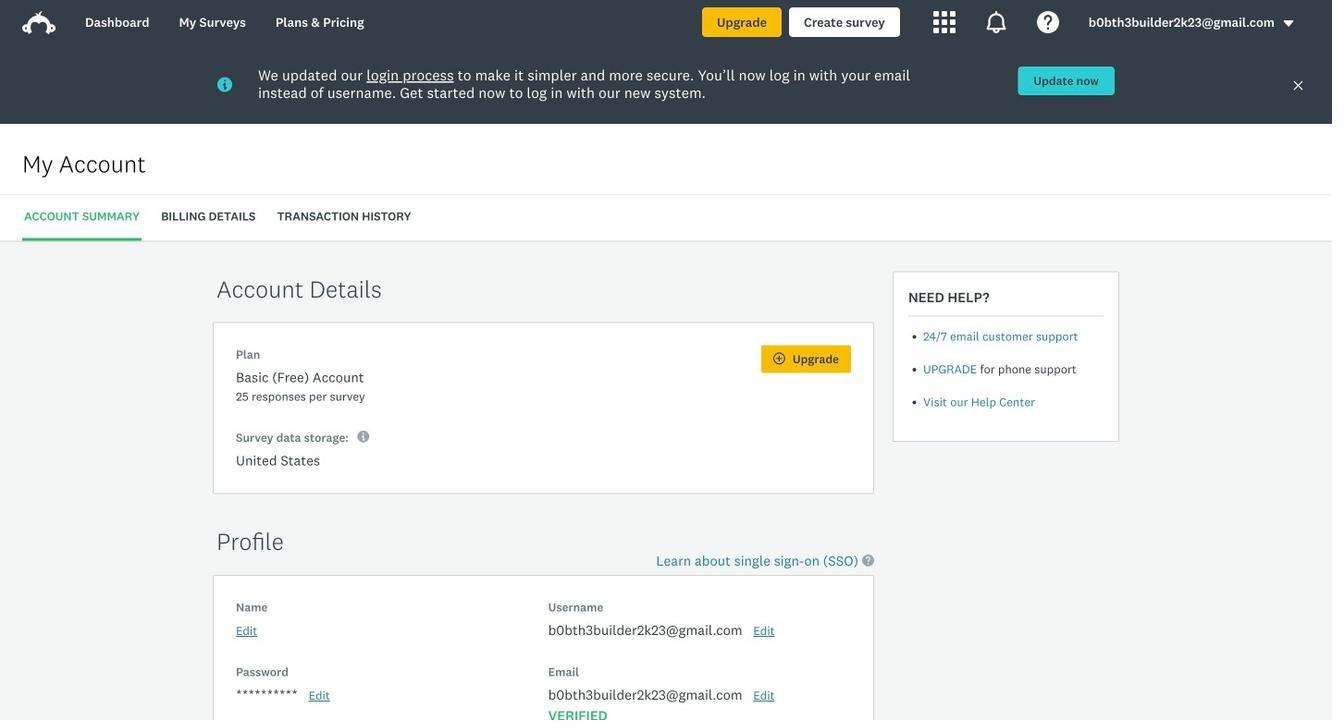 Task type: vqa. For each thing, say whether or not it's contained in the screenshot.
Products Icon
yes



Task type: describe. For each thing, give the bounding box(es) containing it.
dropdown arrow image
[[1282, 17, 1295, 30]]

surveymonkey logo image
[[22, 11, 56, 34]]

2 products icon image from the left
[[985, 11, 1007, 33]]



Task type: locate. For each thing, give the bounding box(es) containing it.
0 horizontal spatial products icon image
[[933, 11, 955, 33]]

1 horizontal spatial products icon image
[[985, 11, 1007, 33]]

products icon image
[[933, 11, 955, 33], [985, 11, 1007, 33]]

x image
[[1292, 80, 1304, 92]]

1 products icon image from the left
[[933, 11, 955, 33]]

help icon image
[[1037, 11, 1059, 33]]



